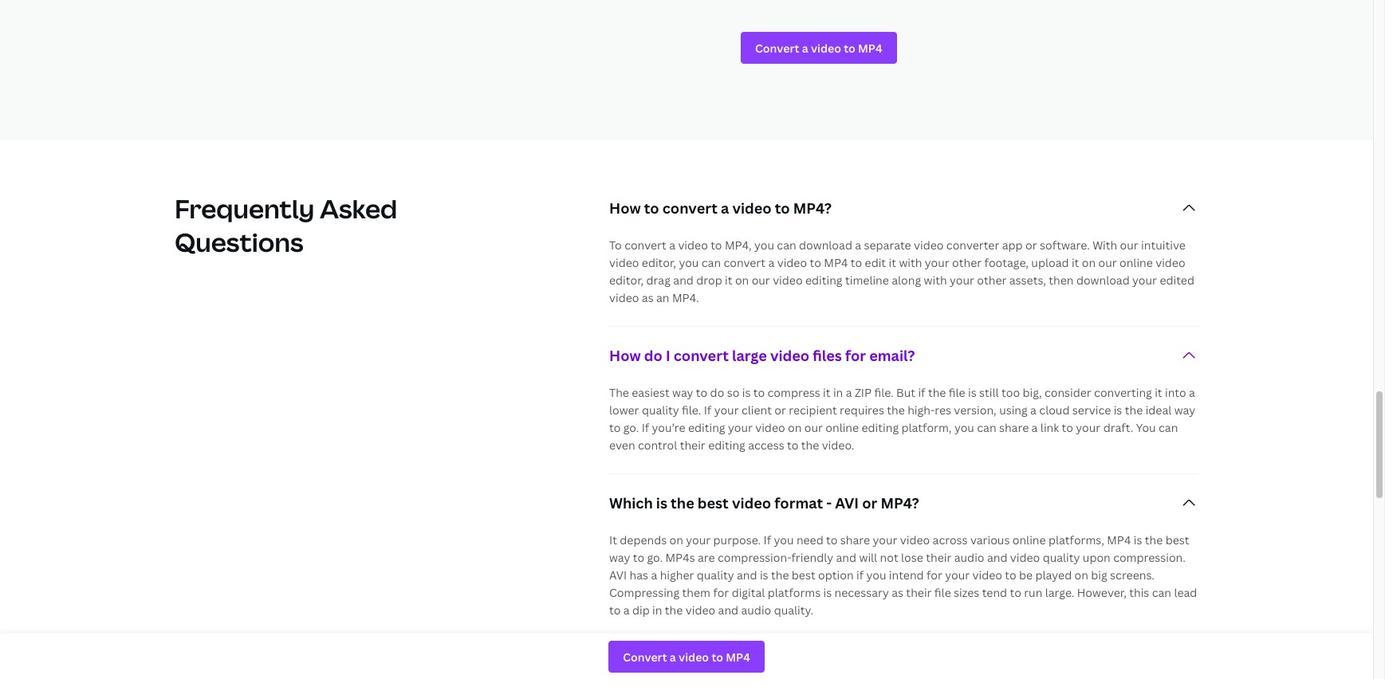 Task type: locate. For each thing, give the bounding box(es) containing it.
a down "how to convert a video to mp4?"
[[769, 255, 775, 270]]

1 horizontal spatial do
[[710, 385, 725, 400]]

is
[[742, 385, 751, 400], [968, 385, 977, 400], [1114, 403, 1123, 418], [656, 494, 668, 513], [1134, 533, 1143, 548], [760, 568, 769, 583], [824, 585, 832, 601]]

2 vertical spatial if
[[764, 533, 771, 548]]

way down the it
[[609, 550, 630, 566]]

in inside the easiest way to do so is to compress it in a zip file. but if the file is still too big, consider converting it into a lower quality file. if your client or recipient requires the high-res version, using a cloud service is the ideal way to go. if you're editing your video on our online editing platform, you can share a link to your draft. you can even control their editing access to the video.
[[833, 385, 843, 400]]

2 horizontal spatial online
[[1120, 255, 1153, 270]]

the up res
[[928, 385, 946, 400]]

quality.
[[774, 603, 814, 618]]

1 how from the top
[[609, 199, 641, 218]]

1 vertical spatial avi
[[609, 568, 627, 583]]

1 vertical spatial in
[[653, 603, 662, 618]]

in
[[833, 385, 843, 400], [653, 603, 662, 618]]

convert up drop at the right
[[663, 199, 718, 218]]

2 vertical spatial way
[[609, 550, 630, 566]]

0 horizontal spatial mp4
[[824, 255, 848, 270]]

in right dip
[[653, 603, 662, 618]]

go. down depends
[[647, 550, 663, 566]]

way
[[672, 385, 694, 400], [1175, 403, 1196, 418], [609, 550, 630, 566]]

best up compression.
[[1166, 533, 1190, 548]]

file inside the it depends on your purpose. if you need to share your video across various online platforms, mp4 is the best way to go. mp4s are compression-friendly and will not lose their audio and video quality upon compression. avi has a higher quality and is the best option if you intend for your video to be played on big screens. compressing them for digital platforms is necessary as their file sizes tend to run large. however, this can lead to a dip in the video and audio quality.
[[935, 585, 951, 601]]

if inside the it depends on your purpose. if you need to share your video across various online platforms, mp4 is the best way to go. mp4s are compression-friendly and will not lose their audio and video quality upon compression. avi has a higher quality and is the best option if you intend for your video to be played on big screens. compressing them for digital platforms is necessary as their file sizes tend to run large. however, this can lead to a dip in the video and audio quality.
[[857, 568, 864, 583]]

0 vertical spatial do
[[644, 346, 663, 365]]

mp4 inside to convert a video to mp4, you can download a separate video converter app or software. with our intuitive video editor, you can convert a video to mp4 to edit it with your other footage, upload it on our online video editor, drag and drop it on our video editing timeline along with your other assets, then download your edited video as an mp4.
[[824, 255, 848, 270]]

across
[[933, 533, 968, 548]]

it up recipient
[[823, 385, 831, 400]]

their down intend
[[906, 585, 932, 601]]

editor, left 'drag'
[[609, 273, 644, 288]]

0 vertical spatial in
[[833, 385, 843, 400]]

0 vertical spatial other
[[952, 255, 982, 270]]

purpose.
[[714, 533, 761, 548]]

do
[[644, 346, 663, 365], [710, 385, 725, 400]]

can right this on the bottom
[[1152, 585, 1172, 601]]

i
[[666, 346, 671, 365]]

1 vertical spatial way
[[1175, 403, 1196, 418]]

zip
[[855, 385, 872, 400]]

how up to in the top of the page
[[609, 199, 641, 218]]

a right has
[[651, 568, 658, 583]]

and up mp4. on the top
[[673, 273, 694, 288]]

1 horizontal spatial with
[[924, 273, 947, 288]]

way inside the it depends on your purpose. if you need to share your video across various online platforms, mp4 is the best way to go. mp4s are compression-friendly and will not lose their audio and video quality upon compression. avi has a higher quality and is the best option if you intend for your video to be played on big screens. compressing them for digital platforms is necessary as their file sizes tend to run large. however, this can lead to a dip in the video and audio quality.
[[609, 550, 630, 566]]

0 horizontal spatial mp4?
[[794, 199, 832, 218]]

for
[[845, 346, 866, 365], [927, 568, 943, 583], [713, 585, 729, 601]]

other down converter
[[952, 255, 982, 270]]

various
[[971, 533, 1010, 548]]

1 vertical spatial their
[[926, 550, 952, 566]]

1 vertical spatial mp4
[[1107, 533, 1131, 548]]

1 horizontal spatial best
[[792, 568, 816, 583]]

1 vertical spatial go.
[[647, 550, 663, 566]]

if up necessary
[[857, 568, 864, 583]]

to
[[644, 199, 659, 218], [775, 199, 790, 218], [711, 238, 722, 253], [810, 255, 821, 270], [851, 255, 862, 270], [696, 385, 708, 400], [754, 385, 765, 400], [609, 420, 621, 436], [1062, 420, 1074, 436], [787, 438, 799, 453], [826, 533, 838, 548], [633, 550, 645, 566], [1005, 568, 1017, 583], [1010, 585, 1022, 601], [609, 603, 621, 618]]

download
[[799, 238, 853, 253], [1077, 273, 1130, 288]]

share inside the easiest way to do so is to compress it in a zip file. but if the file is still too big, consider converting it into a lower quality file. if your client or recipient requires the high-res version, using a cloud service is the ideal way to go. if you're editing your video on our online editing platform, you can share a link to your draft. you can even control their editing access to the video.
[[999, 420, 1029, 436]]

2 vertical spatial online
[[1013, 533, 1046, 548]]

it
[[609, 533, 617, 548]]

if left client
[[704, 403, 712, 418]]

played
[[1036, 568, 1072, 583]]

go. down lower
[[624, 420, 639, 436]]

online up video.
[[826, 420, 859, 436]]

drag
[[647, 273, 671, 288]]

audio down digital
[[741, 603, 772, 618]]

share down using
[[999, 420, 1029, 436]]

0 vertical spatial quality
[[642, 403, 679, 418]]

platforms,
[[1049, 533, 1105, 548]]

mp4? inside dropdown button
[[794, 199, 832, 218]]

0 vertical spatial for
[[845, 346, 866, 365]]

as down intend
[[892, 585, 904, 601]]

0 horizontal spatial way
[[609, 550, 630, 566]]

1 vertical spatial if
[[857, 568, 864, 583]]

1 vertical spatial file.
[[682, 403, 701, 418]]

0 vertical spatial or
[[1026, 238, 1037, 253]]

editor,
[[642, 255, 676, 270], [609, 273, 644, 288]]

even
[[609, 438, 635, 453]]

video.
[[822, 438, 855, 453]]

best inside dropdown button
[[698, 494, 729, 513]]

0 vertical spatial if
[[704, 403, 712, 418]]

2 horizontal spatial for
[[927, 568, 943, 583]]

1 horizontal spatial share
[[999, 420, 1029, 436]]

file
[[949, 385, 966, 400], [935, 585, 951, 601]]

2 horizontal spatial or
[[1026, 238, 1037, 253]]

way down into
[[1175, 403, 1196, 418]]

other
[[952, 255, 982, 270], [977, 273, 1007, 288]]

how up the
[[609, 346, 641, 365]]

or inside dropdown button
[[862, 494, 878, 513]]

upon
[[1083, 550, 1111, 566]]

you right mp4,
[[755, 238, 775, 253]]

their inside the easiest way to do so is to compress it in a zip file. but if the file is still too big, consider converting it into a lower quality file. if your client or recipient requires the high-res version, using a cloud service is the ideal way to go. if you're editing your video on our online editing platform, you can share a link to your draft. you can even control their editing access to the video.
[[680, 438, 706, 453]]

1 horizontal spatial as
[[892, 585, 904, 601]]

big
[[1091, 568, 1108, 583]]

file up res
[[949, 385, 966, 400]]

0 horizontal spatial if
[[642, 420, 649, 436]]

for right them
[[713, 585, 729, 601]]

depends
[[620, 533, 667, 548]]

platform,
[[902, 420, 952, 436]]

format
[[775, 494, 823, 513]]

editing left "access"
[[708, 438, 746, 453]]

0 vertical spatial file
[[949, 385, 966, 400]]

or down compress
[[775, 403, 786, 418]]

0 horizontal spatial download
[[799, 238, 853, 253]]

the right which
[[671, 494, 695, 513]]

1 vertical spatial file
[[935, 585, 951, 601]]

if up compression-
[[764, 533, 771, 548]]

a inside dropdown button
[[721, 199, 729, 218]]

control
[[638, 438, 677, 453]]

can
[[777, 238, 797, 253], [702, 255, 721, 270], [977, 420, 997, 436], [1159, 420, 1178, 436], [1152, 585, 1172, 601]]

1 vertical spatial download
[[1077, 273, 1130, 288]]

you're
[[652, 420, 686, 436]]

2 horizontal spatial best
[[1166, 533, 1190, 548]]

if inside the it depends on your purpose. if you need to share your video across various online platforms, mp4 is the best way to go. mp4s are compression-friendly and will not lose their audio and video quality upon compression. avi has a higher quality and is the best option if you intend for your video to be played on big screens. compressing them for digital platforms is necessary as their file sizes tend to run large. however, this can lead to a dip in the video and audio quality.
[[764, 533, 771, 548]]

a up 'drag'
[[669, 238, 676, 253]]

service
[[1073, 403, 1111, 418]]

and up the option
[[836, 550, 857, 566]]

0 horizontal spatial online
[[826, 420, 859, 436]]

ideal
[[1146, 403, 1172, 418]]

online down the intuitive
[[1120, 255, 1153, 270]]

1 vertical spatial audio
[[741, 603, 772, 618]]

1 horizontal spatial online
[[1013, 533, 1046, 548]]

on
[[1082, 255, 1096, 270], [735, 273, 749, 288], [788, 420, 802, 436], [670, 533, 684, 548], [1075, 568, 1089, 583]]

0 horizontal spatial or
[[775, 403, 786, 418]]

mp4 up timeline
[[824, 255, 848, 270]]

0 horizontal spatial quality
[[642, 403, 679, 418]]

0 vertical spatial how
[[609, 199, 641, 218]]

0 vertical spatial way
[[672, 385, 694, 400]]

editing
[[806, 273, 843, 288], [688, 420, 726, 436], [862, 420, 899, 436], [708, 438, 746, 453]]

2 vertical spatial best
[[792, 568, 816, 583]]

audio
[[955, 550, 985, 566], [741, 603, 772, 618]]

video inside dropdown button
[[733, 199, 772, 218]]

for right files
[[845, 346, 866, 365]]

quality down are
[[697, 568, 734, 583]]

client
[[742, 403, 772, 418]]

mp4? inside dropdown button
[[881, 494, 919, 513]]

your
[[925, 255, 950, 270], [950, 273, 975, 288], [1133, 273, 1157, 288], [714, 403, 739, 418], [728, 420, 753, 436], [1076, 420, 1101, 436], [686, 533, 711, 548], [873, 533, 898, 548], [945, 568, 970, 583]]

1 vertical spatial do
[[710, 385, 725, 400]]

1 horizontal spatial go.
[[647, 550, 663, 566]]

avi inside the it depends on your purpose. if you need to share your video across various online platforms, mp4 is the best way to go. mp4s are compression-friendly and will not lose their audio and video quality upon compression. avi has a higher quality and is the best option if you intend for your video to be played on big screens. compressing them for digital platforms is necessary as their file sizes tend to run large. however, this can lead to a dip in the video and audio quality.
[[609, 568, 627, 583]]

2 horizontal spatial way
[[1175, 403, 1196, 418]]

0 horizontal spatial go.
[[624, 420, 639, 436]]

or right app
[[1026, 238, 1037, 253]]

if right the but
[[918, 385, 926, 400]]

0 horizontal spatial audio
[[741, 603, 772, 618]]

can up drop at the right
[[702, 255, 721, 270]]

1 horizontal spatial for
[[845, 346, 866, 365]]

asked
[[320, 191, 397, 226]]

go.
[[624, 420, 639, 436], [647, 550, 663, 566]]

how inside dropdown button
[[609, 346, 641, 365]]

do left so
[[710, 385, 725, 400]]

way right 'easiest'
[[672, 385, 694, 400]]

0 vertical spatial mp4?
[[794, 199, 832, 218]]

0 vertical spatial editor,
[[642, 255, 676, 270]]

0 horizontal spatial in
[[653, 603, 662, 618]]

our right drop at the right
[[752, 273, 770, 288]]

mp4s
[[666, 550, 695, 566]]

you down the will at the bottom right of page
[[867, 568, 887, 583]]

on inside the easiest way to do so is to compress it in a zip file. but if the file is still too big, consider converting it into a lower quality file. if your client or recipient requires the high-res version, using a cloud service is the ideal way to go. if you're editing your video on our online editing platform, you can share a link to your draft. you can even control their editing access to the video.
[[788, 420, 802, 436]]

it depends on your purpose. if you need to share your video across various online platforms, mp4 is the best way to go. mp4s are compression-friendly and will not lose their audio and video quality upon compression. avi has a higher quality and is the best option if you intend for your video to be played on big screens. compressing them for digital platforms is necessary as their file sizes tend to run large. however, this can lead to a dip in the video and audio quality.
[[609, 533, 1198, 618]]

online inside to convert a video to mp4, you can download a separate video converter app or software. with our intuitive video editor, you can convert a video to mp4 to edit it with your other footage, upload it on our online video editor, drag and drop it on our video editing timeline along with your other assets, then download your edited video as an mp4.
[[1120, 255, 1153, 270]]

1 horizontal spatial quality
[[697, 568, 734, 583]]

with up along
[[899, 255, 922, 270]]

1 vertical spatial or
[[775, 403, 786, 418]]

2 how from the top
[[609, 346, 641, 365]]

1 vertical spatial share
[[841, 533, 870, 548]]

online
[[1120, 255, 1153, 270], [826, 420, 859, 436], [1013, 533, 1046, 548]]

quality up played
[[1043, 550, 1080, 566]]

1 horizontal spatial download
[[1077, 273, 1130, 288]]

to convert a video to mp4, you can download a separate video converter app or software. with our intuitive video editor, you can convert a video to mp4 to edit it with your other footage, upload it on our online video editor, drag and drop it on our video editing timeline along with your other assets, then download your edited video as an mp4.
[[609, 238, 1195, 306]]

how inside dropdown button
[[609, 199, 641, 218]]

other down footage,
[[977, 273, 1007, 288]]

on down with
[[1082, 255, 1096, 270]]

0 horizontal spatial share
[[841, 533, 870, 548]]

2 vertical spatial quality
[[697, 568, 734, 583]]

0 horizontal spatial best
[[698, 494, 729, 513]]

2 vertical spatial for
[[713, 585, 729, 601]]

however,
[[1077, 585, 1127, 601]]

or inside the easiest way to do so is to compress it in a zip file. but if the file is still too big, consider converting it into a lower quality file. if your client or recipient requires the high-res version, using a cloud service is the ideal way to go. if you're editing your video on our online editing platform, you can share a link to your draft. you can even control their editing access to the video.
[[775, 403, 786, 418]]

0 vertical spatial share
[[999, 420, 1029, 436]]

is down the option
[[824, 585, 832, 601]]

0 vertical spatial mp4
[[824, 255, 848, 270]]

0 horizontal spatial avi
[[609, 568, 627, 583]]

need
[[797, 533, 824, 548]]

0 vertical spatial their
[[680, 438, 706, 453]]

file left sizes
[[935, 585, 951, 601]]

do left i
[[644, 346, 663, 365]]

share up the will at the bottom right of page
[[841, 533, 870, 548]]

a up mp4,
[[721, 199, 729, 218]]

for right intend
[[927, 568, 943, 583]]

large.
[[1046, 585, 1075, 601]]

their
[[680, 438, 706, 453], [926, 550, 952, 566], [906, 585, 932, 601]]

1 horizontal spatial avi
[[835, 494, 859, 513]]

how to convert a video to mp4? button
[[609, 179, 1199, 237]]

best up purpose.
[[698, 494, 729, 513]]

download down with
[[1077, 273, 1130, 288]]

requires
[[840, 403, 885, 418]]

mp4 up upon
[[1107, 533, 1131, 548]]

avi left has
[[609, 568, 627, 583]]

if up control
[[642, 420, 649, 436]]

0 vertical spatial best
[[698, 494, 729, 513]]

the left video.
[[801, 438, 819, 453]]

file. up you're
[[682, 403, 701, 418]]

1 vertical spatial how
[[609, 346, 641, 365]]

link
[[1041, 420, 1059, 436]]

our down with
[[1099, 255, 1117, 270]]

edited
[[1160, 273, 1195, 288]]

0 horizontal spatial do
[[644, 346, 663, 365]]

our inside the easiest way to do so is to compress it in a zip file. but if the file is still too big, consider converting it into a lower quality file. if your client or recipient requires the high-res version, using a cloud service is the ideal way to go. if you're editing your video on our online editing platform, you can share a link to your draft. you can even control their editing access to the video.
[[805, 420, 823, 436]]

footage,
[[985, 255, 1029, 270]]

0 vertical spatial if
[[918, 385, 926, 400]]

if
[[918, 385, 926, 400], [857, 568, 864, 583]]

1 vertical spatial online
[[826, 420, 859, 436]]

0 horizontal spatial as
[[642, 290, 654, 306]]

mp4 inside the it depends on your purpose. if you need to share your video across various online platforms, mp4 is the best way to go. mp4s are compression-friendly and will not lose their audio and video quality upon compression. avi has a higher quality and is the best option if you intend for your video to be played on big screens. compressing them for digital platforms is necessary as their file sizes tend to run large. however, this can lead to a dip in the video and audio quality.
[[1107, 533, 1131, 548]]

with
[[899, 255, 922, 270], [924, 273, 947, 288]]

1 vertical spatial with
[[924, 273, 947, 288]]

if
[[704, 403, 712, 418], [642, 420, 649, 436], [764, 533, 771, 548]]

converting
[[1094, 385, 1152, 400]]

1 horizontal spatial mp4
[[1107, 533, 1131, 548]]

a
[[721, 199, 729, 218], [669, 238, 676, 253], [855, 238, 862, 253], [769, 255, 775, 270], [846, 385, 852, 400], [1189, 385, 1196, 400], [1031, 403, 1037, 418], [1032, 420, 1038, 436], [651, 568, 658, 583], [624, 603, 630, 618]]

can down ideal
[[1159, 420, 1178, 436]]

0 vertical spatial avi
[[835, 494, 859, 513]]

run
[[1024, 585, 1043, 601]]

dip
[[633, 603, 650, 618]]

convert right i
[[674, 346, 729, 365]]

you inside the easiest way to do so is to compress it in a zip file. but if the file is still too big, consider converting it into a lower quality file. if your client or recipient requires the high-res version, using a cloud service is the ideal way to go. if you're editing your video on our online editing platform, you can share a link to your draft. you can even control their editing access to the video.
[[955, 420, 975, 436]]

compression.
[[1114, 550, 1186, 566]]

along
[[892, 273, 921, 288]]

0 vertical spatial go.
[[624, 420, 639, 436]]

avi right - on the bottom right of the page
[[835, 494, 859, 513]]

editing right you're
[[688, 420, 726, 436]]

0 vertical spatial with
[[899, 255, 922, 270]]

on down recipient
[[788, 420, 802, 436]]

quality
[[642, 403, 679, 418], [1043, 550, 1080, 566], [697, 568, 734, 583]]

1 vertical spatial mp4?
[[881, 494, 919, 513]]

0 vertical spatial audio
[[955, 550, 985, 566]]

files
[[813, 346, 842, 365]]

the
[[928, 385, 946, 400], [887, 403, 905, 418], [1125, 403, 1143, 418], [801, 438, 819, 453], [671, 494, 695, 513], [1145, 533, 1163, 548], [771, 568, 789, 583], [665, 603, 683, 618]]

download up timeline
[[799, 238, 853, 253]]

2 horizontal spatial if
[[764, 533, 771, 548]]

you down version,
[[955, 420, 975, 436]]

how
[[609, 199, 641, 218], [609, 346, 641, 365]]

2 vertical spatial or
[[862, 494, 878, 513]]

1 vertical spatial as
[[892, 585, 904, 601]]

1 horizontal spatial file.
[[875, 385, 894, 400]]

editing left timeline
[[806, 273, 843, 288]]

quality up you're
[[642, 403, 679, 418]]

on left "big"
[[1075, 568, 1089, 583]]

avi
[[835, 494, 859, 513], [609, 568, 627, 583]]

0 vertical spatial as
[[642, 290, 654, 306]]

0 horizontal spatial for
[[713, 585, 729, 601]]

can down version,
[[977, 420, 997, 436]]

in left zip
[[833, 385, 843, 400]]

as inside the it depends on your purpose. if you need to share your video across various online platforms, mp4 is the best way to go. mp4s are compression-friendly and will not lose their audio and video quality upon compression. avi has a higher quality and is the best option if you intend for your video to be played on big screens. compressing them for digital platforms is necessary as their file sizes tend to run large. however, this can lead to a dip in the video and audio quality.
[[892, 585, 904, 601]]

do inside the easiest way to do so is to compress it in a zip file. but if the file is still too big, consider converting it into a lower quality file. if your client or recipient requires the high-res version, using a cloud service is the ideal way to go. if you're editing your video on our online editing platform, you can share a link to your draft. you can even control their editing access to the video.
[[710, 385, 725, 400]]

1 horizontal spatial if
[[918, 385, 926, 400]]

upload
[[1032, 255, 1069, 270]]

as left an
[[642, 290, 654, 306]]

online inside the it depends on your purpose. if you need to share your video across various online platforms, mp4 is the best way to go. mp4s are compression-friendly and will not lose their audio and video quality upon compression. avi has a higher quality and is the best option if you intend for your video to be played on big screens. compressing them for digital platforms is necessary as their file sizes tend to run large. however, this can lead to a dip in the video and audio quality.
[[1013, 533, 1046, 548]]

is up draft.
[[1114, 403, 1123, 418]]

1 horizontal spatial if
[[704, 403, 712, 418]]

our down recipient
[[805, 420, 823, 436]]

1 vertical spatial quality
[[1043, 550, 1080, 566]]

1 horizontal spatial in
[[833, 385, 843, 400]]



Task type: vqa. For each thing, say whether or not it's contained in the screenshot.
muscles"
no



Task type: describe. For each thing, give the bounding box(es) containing it.
a left zip
[[846, 385, 852, 400]]

edit
[[865, 255, 886, 270]]

is right so
[[742, 385, 751, 400]]

1 vertical spatial other
[[977, 273, 1007, 288]]

them
[[682, 585, 711, 601]]

1 vertical spatial best
[[1166, 533, 1190, 548]]

0 horizontal spatial with
[[899, 255, 922, 270]]

a down big,
[[1031, 403, 1037, 418]]

compressing
[[609, 585, 680, 601]]

convert right to in the top of the page
[[625, 238, 667, 253]]

digital
[[732, 585, 765, 601]]

do inside dropdown button
[[644, 346, 663, 365]]

you
[[1137, 420, 1156, 436]]

but
[[897, 385, 916, 400]]

go. inside the easiest way to do so is to compress it in a zip file. but if the file is still too big, consider converting it into a lower quality file. if your client or recipient requires the high-res version, using a cloud service is the ideal way to go. if you're editing your video on our online editing platform, you can share a link to your draft. you can even control their editing access to the video.
[[624, 420, 639, 436]]

it down software.
[[1072, 255, 1080, 270]]

can right mp4,
[[777, 238, 797, 253]]

screens.
[[1110, 568, 1155, 583]]

as inside to convert a video to mp4, you can download a separate video converter app or software. with our intuitive video editor, you can convert a video to mp4 to edit it with your other footage, upload it on our online video editor, drag and drop it on our video editing timeline along with your other assets, then download your edited video as an mp4.
[[642, 290, 654, 306]]

how do i convert large video files for email? button
[[609, 327, 1199, 384]]

frequently asked questions
[[175, 191, 397, 259]]

is down compression-
[[760, 568, 769, 583]]

it right drop at the right
[[725, 273, 733, 288]]

quality inside the easiest way to do so is to compress it in a zip file. but if the file is still too big, consider converting it into a lower quality file. if your client or recipient requires the high-res version, using a cloud service is the ideal way to go. if you're editing your video on our online editing platform, you can share a link to your draft. you can even control their editing access to the video.
[[642, 403, 679, 418]]

how to convert a video to mp4?
[[609, 199, 832, 218]]

the down converting
[[1125, 403, 1143, 418]]

high-
[[908, 403, 935, 418]]

questions
[[175, 225, 304, 259]]

be
[[1019, 568, 1033, 583]]

1 vertical spatial for
[[927, 568, 943, 583]]

large
[[732, 346, 767, 365]]

timeline
[[845, 273, 889, 288]]

the up platforms at the bottom of the page
[[771, 568, 789, 583]]

cloud
[[1040, 403, 1070, 418]]

the inside which is the best video format - avi or mp4? dropdown button
[[671, 494, 695, 513]]

is left still
[[968, 385, 977, 400]]

lose
[[901, 550, 924, 566]]

which is the best video format - avi or mp4? button
[[609, 475, 1199, 532]]

and down digital
[[718, 603, 739, 618]]

online inside the easiest way to do so is to compress it in a zip file. but if the file is still too big, consider converting it into a lower quality file. if your client or recipient requires the high-res version, using a cloud service is the ideal way to go. if you're editing your video on our online editing platform, you can share a link to your draft. you can even control their editing access to the video.
[[826, 420, 859, 436]]

on up mp4s
[[670, 533, 684, 548]]

2 vertical spatial their
[[906, 585, 932, 601]]

video inside the easiest way to do so is to compress it in a zip file. but if the file is still too big, consider converting it into a lower quality file. if your client or recipient requires the high-res version, using a cloud service is the ideal way to go. if you're editing your video on our online editing platform, you can share a link to your draft. you can even control their editing access to the video.
[[756, 420, 785, 436]]

go. inside the it depends on your purpose. if you need to share your video across various online platforms, mp4 is the best way to go. mp4s are compression-friendly and will not lose their audio and video quality upon compression. avi has a higher quality and is the best option if you intend for your video to be played on big screens. compressing them for digital platforms is necessary as their file sizes tend to run large. however, this can lead to a dip in the video and audio quality.
[[647, 550, 663, 566]]

for inside dropdown button
[[845, 346, 866, 365]]

lower
[[609, 403, 639, 418]]

the
[[609, 385, 629, 400]]

software.
[[1040, 238, 1090, 253]]

friendly
[[792, 550, 834, 566]]

intuitive
[[1142, 238, 1186, 253]]

mp4.
[[672, 290, 699, 306]]

1 horizontal spatial way
[[672, 385, 694, 400]]

app
[[1002, 238, 1023, 253]]

tend
[[982, 585, 1008, 601]]

using
[[1000, 403, 1028, 418]]

can inside the it depends on your purpose. if you need to share your video across various online platforms, mp4 is the best way to go. mp4s are compression-friendly and will not lose their audio and video quality upon compression. avi has a higher quality and is the best option if you intend for your video to be played on big screens. compressing them for digital platforms is necessary as their file sizes tend to run large. however, this can lead to a dip in the video and audio quality.
[[1152, 585, 1172, 601]]

editing inside to convert a video to mp4, you can download a separate video converter app or software. with our intuitive video editor, you can convert a video to mp4 to edit it with your other footage, upload it on our online video editor, drag and drop it on our video editing timeline along with your other assets, then download your edited video as an mp4.
[[806, 273, 843, 288]]

intend
[[889, 568, 924, 583]]

converter
[[947, 238, 1000, 253]]

necessary
[[835, 585, 889, 601]]

it right edit
[[889, 255, 897, 270]]

a left "link"
[[1032, 420, 1038, 436]]

is inside dropdown button
[[656, 494, 668, 513]]

this
[[1130, 585, 1150, 601]]

if inside the easiest way to do so is to compress it in a zip file. but if the file is still too big, consider converting it into a lower quality file. if your client or recipient requires the high-res version, using a cloud service is the ideal way to go. if you're editing your video on our online editing platform, you can share a link to your draft. you can even control their editing access to the video.
[[918, 385, 926, 400]]

on right drop at the right
[[735, 273, 749, 288]]

share inside the it depends on your purpose. if you need to share your video across various online platforms, mp4 is the best way to go. mp4s are compression-friendly and will not lose their audio and video quality upon compression. avi has a higher quality and is the best option if you intend for your video to be played on big screens. compressing them for digital platforms is necessary as their file sizes tend to run large. however, this can lead to a dip in the video and audio quality.
[[841, 533, 870, 548]]

1 vertical spatial editor,
[[609, 273, 644, 288]]

a left dip
[[624, 603, 630, 618]]

file inside the easiest way to do so is to compress it in a zip file. but if the file is still too big, consider converting it into a lower quality file. if your client or recipient requires the high-res version, using a cloud service is the ideal way to go. if you're editing your video on our online editing platform, you can share a link to your draft. you can even control their editing access to the video.
[[949, 385, 966, 400]]

the down the but
[[887, 403, 905, 418]]

which
[[609, 494, 653, 513]]

1 horizontal spatial audio
[[955, 550, 985, 566]]

how for how do i convert large video files for email?
[[609, 346, 641, 365]]

not
[[880, 550, 899, 566]]

0 vertical spatial file.
[[875, 385, 894, 400]]

too
[[1002, 385, 1020, 400]]

compression-
[[718, 550, 792, 566]]

or inside to convert a video to mp4, you can download a separate video converter app or software. with our intuitive video editor, you can convert a video to mp4 to edit it with your other footage, upload it on our online video editor, drag and drop it on our video editing timeline along with your other assets, then download your edited video as an mp4.
[[1026, 238, 1037, 253]]

an
[[656, 290, 670, 306]]

mp4,
[[725, 238, 752, 253]]

has
[[630, 568, 649, 583]]

convert inside dropdown button
[[663, 199, 718, 218]]

drop
[[697, 273, 722, 288]]

-
[[827, 494, 832, 513]]

platforms
[[768, 585, 821, 601]]

and up digital
[[737, 568, 757, 583]]

res
[[935, 403, 952, 418]]

the easiest way to do so is to compress it in a zip file. but if the file is still too big, consider converting it into a lower quality file. if your client or recipient requires the high-res version, using a cloud service is the ideal way to go. if you're editing your video on our online editing platform, you can share a link to your draft. you can even control their editing access to the video.
[[609, 385, 1196, 453]]

are
[[698, 550, 715, 566]]

0 horizontal spatial file.
[[682, 403, 701, 418]]

the down them
[[665, 603, 683, 618]]

and inside to convert a video to mp4, you can download a separate video converter app or software. with our intuitive video editor, you can convert a video to mp4 to edit it with your other footage, upload it on our online video editor, drag and drop it on our video editing timeline along with your other assets, then download your edited video as an mp4.
[[673, 273, 694, 288]]

it left into
[[1155, 385, 1163, 400]]

a right into
[[1189, 385, 1196, 400]]

with
[[1093, 238, 1118, 253]]

easiest
[[632, 385, 670, 400]]

how do i convert large video files for email?
[[609, 346, 915, 365]]

then
[[1049, 273, 1074, 288]]

lead
[[1174, 585, 1198, 601]]

in inside the it depends on your purpose. if you need to share your video across various online platforms, mp4 is the best way to go. mp4s are compression-friendly and will not lose their audio and video quality upon compression. avi has a higher quality and is the best option if you intend for your video to be played on big screens. compressing them for digital platforms is necessary as their file sizes tend to run large. however, this can lead to a dip in the video and audio quality.
[[653, 603, 662, 618]]

our right with
[[1120, 238, 1139, 253]]

convert down mp4,
[[724, 255, 766, 270]]

assets,
[[1010, 273, 1046, 288]]

consider
[[1045, 385, 1092, 400]]

still
[[980, 385, 999, 400]]

frequently
[[175, 191, 315, 226]]

compress
[[768, 385, 821, 400]]

you left the need
[[774, 533, 794, 548]]

access
[[748, 438, 785, 453]]

you up drop at the right
[[679, 255, 699, 270]]

0 vertical spatial download
[[799, 238, 853, 253]]

2 horizontal spatial quality
[[1043, 550, 1080, 566]]

draft.
[[1104, 420, 1134, 436]]

convert inside dropdown button
[[674, 346, 729, 365]]

is up compression.
[[1134, 533, 1143, 548]]

email?
[[870, 346, 915, 365]]

big,
[[1023, 385, 1042, 400]]

option
[[818, 568, 854, 583]]

a left the separate
[[855, 238, 862, 253]]

to
[[609, 238, 622, 253]]

sizes
[[954, 585, 980, 601]]

version,
[[954, 403, 997, 418]]

avi inside dropdown button
[[835, 494, 859, 513]]

so
[[727, 385, 740, 400]]

1 vertical spatial if
[[642, 420, 649, 436]]

which is the best video format - avi or mp4?
[[609, 494, 919, 513]]

the up compression.
[[1145, 533, 1163, 548]]

will
[[859, 550, 878, 566]]

editing down requires
[[862, 420, 899, 436]]

higher
[[660, 568, 694, 583]]

into
[[1165, 385, 1187, 400]]

how for how to convert a video to mp4?
[[609, 199, 641, 218]]

separate
[[864, 238, 911, 253]]

and down various
[[987, 550, 1008, 566]]



